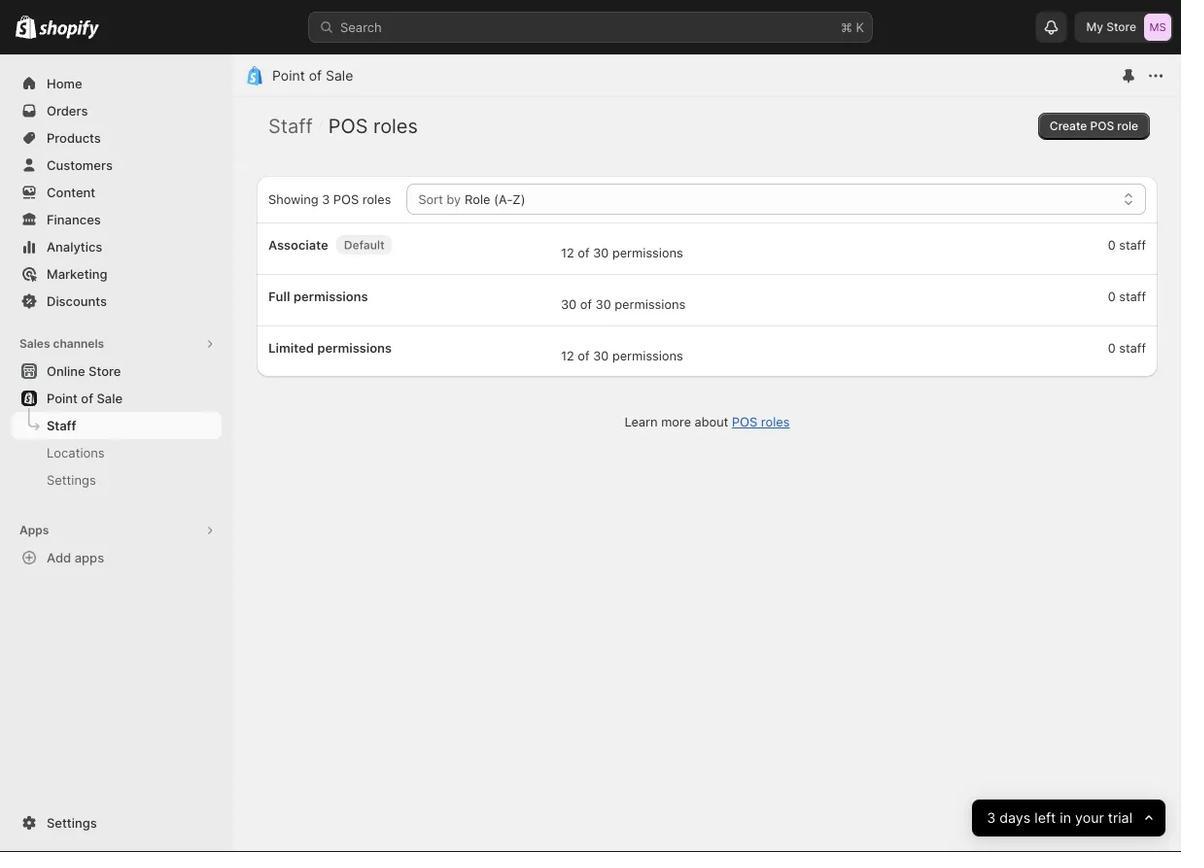 Task type: vqa. For each thing, say whether or not it's contained in the screenshot.
Home link's Settings "link"
yes



Task type: describe. For each thing, give the bounding box(es) containing it.
0 horizontal spatial point of sale link
[[12, 385, 222, 412]]

channels
[[53, 337, 104, 351]]

marketing link
[[12, 261, 222, 288]]

apps
[[75, 551, 104, 566]]

sales channels
[[19, 337, 104, 351]]

0 horizontal spatial point of sale
[[47, 391, 123, 406]]

analytics
[[47, 239, 102, 254]]

home link
[[12, 70, 222, 97]]

staff for the staff link
[[47, 418, 76, 433]]

home
[[47, 76, 82, 91]]

icon for point of sale image
[[245, 66, 265, 86]]

store for my store
[[1107, 20, 1137, 34]]

3 days left in your trial button
[[972, 800, 1166, 837]]

staff for staff button
[[268, 114, 313, 138]]

discounts
[[47, 294, 107, 309]]

trial
[[1108, 811, 1133, 827]]

products
[[47, 130, 101, 145]]

apps button
[[12, 517, 222, 545]]

customers
[[47, 158, 113, 173]]

locations link
[[12, 440, 222, 467]]

⌘
[[841, 19, 853, 35]]

content
[[47, 185, 95, 200]]

point inside point of sale link
[[47, 391, 78, 406]]

0 horizontal spatial of
[[81, 391, 93, 406]]

products link
[[12, 124, 222, 152]]

online store link
[[12, 358, 222, 385]]

0 horizontal spatial pos
[[328, 114, 368, 138]]

content link
[[12, 179, 222, 206]]

marketing
[[47, 267, 107, 282]]

orders
[[47, 103, 88, 118]]

add
[[47, 551, 71, 566]]

apps
[[19, 524, 49, 538]]

finances
[[47, 212, 101, 227]]

pos inside 'button'
[[1091, 119, 1115, 133]]

0 vertical spatial point of sale
[[272, 68, 353, 84]]

settings link for the staff link
[[12, 467, 222, 494]]

create pos role button
[[1039, 113, 1151, 140]]

left
[[1035, 811, 1056, 827]]

0 vertical spatial of
[[309, 68, 322, 84]]



Task type: locate. For each thing, give the bounding box(es) containing it.
0 vertical spatial settings link
[[12, 467, 222, 494]]

of
[[309, 68, 322, 84], [81, 391, 93, 406]]

staff button
[[268, 114, 313, 138]]

point right icon for point of sale
[[272, 68, 305, 84]]

add apps button
[[12, 545, 222, 572]]

add apps
[[47, 551, 104, 566]]

0 horizontal spatial store
[[89, 364, 121, 379]]

in
[[1060, 811, 1072, 827]]

roles
[[374, 114, 418, 138]]

⌘ k
[[841, 19, 865, 35]]

pos
[[328, 114, 368, 138], [1091, 119, 1115, 133]]

online
[[47, 364, 85, 379]]

my store image
[[1145, 14, 1172, 41]]

pos left role
[[1091, 119, 1115, 133]]

days
[[1000, 811, 1031, 827]]

2 settings from the top
[[47, 816, 97, 831]]

sale down online store link
[[97, 391, 123, 406]]

3 days left in your trial
[[987, 811, 1133, 827]]

1 horizontal spatial point of sale
[[272, 68, 353, 84]]

1 horizontal spatial pos
[[1091, 119, 1115, 133]]

1 horizontal spatial staff
[[268, 114, 313, 138]]

1 vertical spatial store
[[89, 364, 121, 379]]

0 vertical spatial store
[[1107, 20, 1137, 34]]

store inside button
[[89, 364, 121, 379]]

1 vertical spatial point of sale
[[47, 391, 123, 406]]

1 vertical spatial of
[[81, 391, 93, 406]]

role
[[1118, 119, 1139, 133]]

search
[[340, 19, 382, 35]]

1 vertical spatial sale
[[97, 391, 123, 406]]

your
[[1075, 811, 1104, 827]]

settings link
[[12, 467, 222, 494], [12, 810, 222, 837]]

1 vertical spatial point of sale link
[[12, 385, 222, 412]]

my store
[[1087, 20, 1137, 34]]

3
[[987, 811, 996, 827]]

1 horizontal spatial sale
[[326, 68, 353, 84]]

2 settings link from the top
[[12, 810, 222, 837]]

sales
[[19, 337, 50, 351]]

staff up locations
[[47, 418, 76, 433]]

orders link
[[12, 97, 222, 124]]

point
[[272, 68, 305, 84], [47, 391, 78, 406]]

online store button
[[0, 358, 233, 385]]

1 settings link from the top
[[12, 467, 222, 494]]

point of sale
[[272, 68, 353, 84], [47, 391, 123, 406]]

discounts link
[[12, 288, 222, 315]]

pos left roles
[[328, 114, 368, 138]]

create
[[1050, 119, 1088, 133]]

0 vertical spatial settings
[[47, 473, 96, 488]]

create pos role
[[1050, 119, 1139, 133]]

sale
[[326, 68, 353, 84], [97, 391, 123, 406]]

store down sales channels button
[[89, 364, 121, 379]]

1 horizontal spatial of
[[309, 68, 322, 84]]

point of sale link up staff button
[[272, 68, 353, 84]]

0 horizontal spatial point
[[47, 391, 78, 406]]

1 vertical spatial point
[[47, 391, 78, 406]]

1 vertical spatial staff
[[47, 418, 76, 433]]

store
[[1107, 20, 1137, 34], [89, 364, 121, 379]]

0 vertical spatial staff
[[268, 114, 313, 138]]

k
[[856, 19, 865, 35]]

1 horizontal spatial store
[[1107, 20, 1137, 34]]

settings link for 'home' link
[[12, 810, 222, 837]]

of up staff button
[[309, 68, 322, 84]]

point of sale link down online store
[[12, 385, 222, 412]]

0 vertical spatial point of sale link
[[272, 68, 353, 84]]

point of sale link
[[272, 68, 353, 84], [12, 385, 222, 412]]

point of sale up staff button
[[272, 68, 353, 84]]

locations
[[47, 445, 105, 461]]

1 vertical spatial settings link
[[12, 810, 222, 837]]

settings
[[47, 473, 96, 488], [47, 816, 97, 831]]

customers link
[[12, 152, 222, 179]]

my
[[1087, 20, 1104, 34]]

store right my on the right top
[[1107, 20, 1137, 34]]

0 vertical spatial point
[[272, 68, 305, 84]]

analytics link
[[12, 233, 222, 261]]

1 horizontal spatial point
[[272, 68, 305, 84]]

sale down search
[[326, 68, 353, 84]]

1 horizontal spatial point of sale link
[[272, 68, 353, 84]]

1 settings from the top
[[47, 473, 96, 488]]

staff left "pos roles"
[[268, 114, 313, 138]]

pos roles
[[328, 114, 418, 138]]

sales channels button
[[12, 331, 222, 358]]

0 horizontal spatial staff
[[47, 418, 76, 433]]

store for online store
[[89, 364, 121, 379]]

staff link
[[12, 412, 222, 440]]

point of sale down online store
[[47, 391, 123, 406]]

shopify image
[[39, 20, 99, 39]]

point down online
[[47, 391, 78, 406]]

1 vertical spatial settings
[[47, 816, 97, 831]]

0 vertical spatial sale
[[326, 68, 353, 84]]

finances link
[[12, 206, 222, 233]]

shopify image
[[16, 15, 36, 39]]

0 horizontal spatial sale
[[97, 391, 123, 406]]

staff
[[268, 114, 313, 138], [47, 418, 76, 433]]

online store
[[47, 364, 121, 379]]

of down online store
[[81, 391, 93, 406]]



